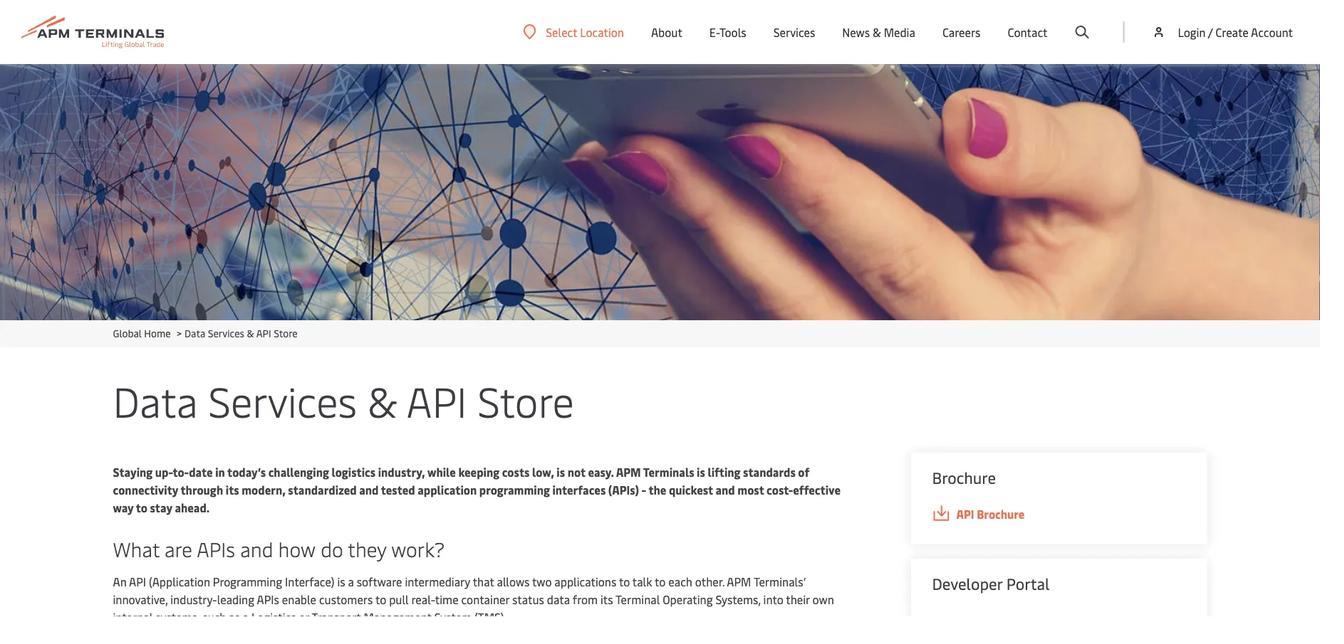 Task type: describe. For each thing, give the bounding box(es) containing it.
other.
[[695, 575, 725, 590]]

an api (application programming interface) is a software intermediary that allows two applications to talk to each other. apm terminals' innovative, industry-leading apis enable customers to pull real-time container status data from its terminal operating systems, into their own internal systems, such as a logistics or transport management system (tms).
[[113, 575, 834, 618]]

0 horizontal spatial a
[[243, 610, 249, 618]]

how
[[278, 536, 316, 563]]

to inside staying up-to-date in today's challenging logistics industry, while keeping costs low, is not easy. apm terminals is lifting standards of connectivity through its modern, standardized and tested application programming interfaces (apis) - the quickest and most cost-effective way to stay ahead.
[[136, 501, 147, 516]]

standardized
[[288, 483, 357, 498]]

container
[[462, 593, 510, 608]]

industry-
[[171, 593, 217, 608]]

work?
[[391, 536, 445, 563]]

customers
[[319, 593, 373, 608]]

connectivity
[[113, 483, 178, 498]]

do
[[321, 536, 343, 563]]

select location
[[546, 24, 624, 40]]

0 horizontal spatial &
[[247, 327, 254, 340]]

careers button
[[943, 0, 981, 64]]

today's
[[227, 465, 266, 480]]

2 horizontal spatial is
[[697, 465, 705, 480]]

own
[[813, 593, 834, 608]]

systems,
[[156, 610, 200, 618]]

1 horizontal spatial a
[[348, 575, 354, 590]]

talk
[[633, 575, 653, 590]]

data
[[547, 593, 570, 608]]

home
[[144, 327, 171, 340]]

leading
[[217, 593, 255, 608]]

developer
[[933, 574, 1003, 595]]

to left the 'talk'
[[619, 575, 630, 590]]

are
[[165, 536, 192, 563]]

0 vertical spatial data
[[185, 327, 205, 340]]

into
[[764, 593, 784, 608]]

(apis)
[[609, 483, 639, 498]]

developer portal
[[933, 574, 1050, 595]]

time
[[435, 593, 459, 608]]

login / create account
[[1178, 24, 1294, 40]]

not
[[568, 465, 586, 480]]

staying
[[113, 465, 153, 480]]

/
[[1209, 24, 1213, 40]]

2 horizontal spatial and
[[716, 483, 735, 498]]

they
[[348, 536, 387, 563]]

staying up-to-date in today's challenging logistics industry, while keeping costs low, is not easy. apm terminals is lifting standards of connectivity through its modern, standardized and tested application programming interfaces (apis) - the quickest and most cost-effective way to stay ahead.
[[113, 465, 841, 516]]

as
[[229, 610, 240, 618]]

internal
[[113, 610, 153, 618]]

terminal
[[616, 593, 660, 608]]

apis inside the an api (application programming interface) is a software intermediary that allows two applications to talk to each other. apm terminals' innovative, industry-leading apis enable customers to pull real-time container status data from its terminal operating systems, into their own internal systems, such as a logistics or transport management system (tms).
[[257, 593, 279, 608]]

effective
[[794, 483, 841, 498]]

cost-
[[767, 483, 794, 498]]

its inside staying up-to-date in today's challenging logistics industry, while keeping costs low, is not easy. apm terminals is lifting standards of connectivity through its modern, standardized and tested application programming interfaces (apis) - the quickest and most cost-effective way to stay ahead.
[[226, 483, 239, 498]]

date
[[189, 465, 213, 480]]

programming
[[480, 483, 550, 498]]

system
[[435, 610, 472, 618]]

each
[[669, 575, 693, 590]]

1 vertical spatial brochure
[[977, 507, 1025, 522]]

industry,
[[378, 465, 425, 480]]

terminals
[[643, 465, 695, 480]]

api brochure
[[957, 507, 1025, 522]]

1 horizontal spatial and
[[359, 483, 379, 498]]

0 vertical spatial brochure
[[933, 468, 996, 489]]

>
[[177, 327, 182, 340]]

api inside the an api (application programming interface) is a software intermediary that allows two applications to talk to each other. apm terminals' innovative, industry-leading apis enable customers to pull real-time container status data from its terminal operating systems, into their own internal systems, such as a logistics or transport management system (tms).
[[129, 575, 146, 590]]

e-
[[710, 24, 720, 40]]

quickest
[[669, 483, 713, 498]]

challenging
[[268, 465, 329, 480]]

to right the 'talk'
[[655, 575, 666, 590]]

about button
[[651, 0, 683, 64]]

through
[[181, 483, 223, 498]]

0 horizontal spatial store
[[274, 327, 298, 340]]

enable
[[282, 593, 316, 608]]

while
[[428, 465, 456, 480]]

api inside api brochure link
[[957, 507, 975, 522]]

what
[[113, 536, 160, 563]]

the
[[649, 483, 667, 498]]

2 vertical spatial &
[[368, 372, 397, 428]]

or
[[299, 610, 309, 618]]

low,
[[532, 465, 554, 480]]

e-tools button
[[710, 0, 747, 64]]

keeping
[[459, 465, 500, 480]]

services button
[[774, 0, 816, 64]]

real-
[[412, 593, 435, 608]]

tools
[[720, 24, 747, 40]]



Task type: locate. For each thing, give the bounding box(es) containing it.
0 vertical spatial apis
[[197, 536, 235, 563]]

brochure up api brochure
[[933, 468, 996, 489]]

modern,
[[242, 483, 286, 498]]

news & media
[[843, 24, 916, 40]]

1 horizontal spatial is
[[557, 465, 565, 480]]

data services & api store
[[113, 372, 574, 428]]

is up quickest
[[697, 465, 705, 480]]

and up programming
[[240, 536, 273, 563]]

login
[[1178, 24, 1206, 40]]

global home link
[[113, 327, 171, 340]]

innovative,
[[113, 593, 168, 608]]

0 vertical spatial services
[[774, 24, 816, 40]]

apis right are
[[197, 536, 235, 563]]

data
[[185, 327, 205, 340], [113, 372, 198, 428]]

0 horizontal spatial is
[[337, 575, 345, 590]]

a right as at the left bottom
[[243, 610, 249, 618]]

of
[[799, 465, 810, 480]]

careers
[[943, 24, 981, 40]]

0 horizontal spatial its
[[226, 483, 239, 498]]

select location button
[[523, 24, 624, 40]]

news & media button
[[843, 0, 916, 64]]

such
[[203, 610, 226, 618]]

2 vertical spatial services
[[208, 372, 357, 428]]

to down connectivity
[[136, 501, 147, 516]]

contact
[[1008, 24, 1048, 40]]

apm up the 'systems,'
[[727, 575, 752, 590]]

0 vertical spatial a
[[348, 575, 354, 590]]

interfaces
[[553, 483, 606, 498]]

standards
[[743, 465, 796, 480]]

management
[[364, 610, 432, 618]]

news
[[843, 24, 870, 40]]

contact button
[[1008, 0, 1048, 64]]

is up customers
[[337, 575, 345, 590]]

in
[[215, 465, 225, 480]]

application
[[418, 483, 477, 498]]

brochure up developer portal
[[977, 507, 1025, 522]]

media
[[884, 24, 916, 40]]

1 vertical spatial services
[[208, 327, 244, 340]]

about
[[651, 24, 683, 40]]

programming
[[213, 575, 282, 590]]

1 vertical spatial its
[[601, 593, 613, 608]]

0 horizontal spatial apis
[[197, 536, 235, 563]]

1 horizontal spatial apis
[[257, 593, 279, 608]]

select
[[546, 24, 578, 40]]

apm inside the an api (application programming interface) is a software intermediary that allows two applications to talk to each other. apm terminals' innovative, industry-leading apis enable customers to pull real-time container status data from its terminal operating systems, into their own internal systems, such as a logistics or transport management system (tms).
[[727, 575, 752, 590]]

services
[[774, 24, 816, 40], [208, 327, 244, 340], [208, 372, 357, 428]]

easy.
[[588, 465, 614, 480]]

its down today's
[[226, 483, 239, 498]]

lifting
[[708, 465, 741, 480]]

terminals'
[[754, 575, 806, 590]]

systems,
[[716, 593, 761, 608]]

that
[[473, 575, 494, 590]]

0 horizontal spatial and
[[240, 536, 273, 563]]

to down the software
[[376, 593, 387, 608]]

an
[[113, 575, 127, 590]]

its right from
[[601, 593, 613, 608]]

allows
[[497, 575, 530, 590]]

account
[[1252, 24, 1294, 40]]

its inside the an api (application programming interface) is a software intermediary that allows two applications to talk to each other. apm terminals' innovative, industry-leading apis enable customers to pull real-time container status data from its terminal operating systems, into their own internal systems, such as a logistics or transport management system (tms).
[[601, 593, 613, 608]]

two
[[532, 575, 552, 590]]

1 vertical spatial apm
[[727, 575, 752, 590]]

1 vertical spatial store
[[478, 372, 574, 428]]

apis up logistics
[[257, 593, 279, 608]]

to
[[136, 501, 147, 516], [619, 575, 630, 590], [655, 575, 666, 590], [376, 593, 387, 608]]

0 horizontal spatial apm
[[616, 465, 641, 480]]

e-tools
[[710, 24, 747, 40]]

data down home
[[113, 372, 198, 428]]

0 vertical spatial &
[[873, 24, 881, 40]]

intermediary
[[405, 575, 470, 590]]

1 vertical spatial data
[[113, 372, 198, 428]]

apis
[[197, 536, 235, 563], [257, 593, 279, 608]]

-
[[642, 483, 647, 498]]

1 horizontal spatial &
[[368, 372, 397, 428]]

pull
[[389, 593, 409, 608]]

0 vertical spatial apm
[[616, 465, 641, 480]]

its
[[226, 483, 239, 498], [601, 593, 613, 608]]

1 horizontal spatial apm
[[727, 575, 752, 590]]

1 vertical spatial apis
[[257, 593, 279, 608]]

0 vertical spatial its
[[226, 483, 239, 498]]

and down logistics
[[359, 483, 379, 498]]

is left not
[[557, 465, 565, 480]]

software
[[357, 575, 402, 590]]

a up customers
[[348, 575, 354, 590]]

1 horizontal spatial its
[[601, 593, 613, 608]]

2 horizontal spatial &
[[873, 24, 881, 40]]

0 vertical spatial store
[[274, 327, 298, 340]]

transport
[[312, 610, 361, 618]]

tested
[[381, 483, 415, 498]]

(application
[[149, 575, 210, 590]]

is inside the an api (application programming interface) is a software intermediary that allows two applications to talk to each other. apm terminals' innovative, industry-leading apis enable customers to pull real-time container status data from its terminal operating systems, into their own internal systems, such as a logistics or transport management system (tms).
[[337, 575, 345, 590]]

create
[[1216, 24, 1249, 40]]

from
[[573, 593, 598, 608]]

store
[[274, 327, 298, 340], [478, 372, 574, 428]]

interface)
[[285, 575, 335, 590]]

their
[[786, 593, 810, 608]]

location
[[580, 24, 624, 40]]

most
[[738, 483, 764, 498]]

data right ">"
[[185, 327, 205, 340]]

apm up (apis)
[[616, 465, 641, 480]]

apm
[[616, 465, 641, 480], [727, 575, 752, 590]]

apm inside staying up-to-date in today's challenging logistics industry, while keeping costs low, is not easy. apm terminals is lifting standards of connectivity through its modern, standardized and tested application programming interfaces (apis) - the quickest and most cost-effective way to stay ahead.
[[616, 465, 641, 480]]

apm terminals api - data transfer image
[[0, 64, 1321, 321]]

and
[[359, 483, 379, 498], [716, 483, 735, 498], [240, 536, 273, 563]]

logistics
[[332, 465, 376, 480]]

way
[[113, 501, 134, 516]]

1 vertical spatial &
[[247, 327, 254, 340]]

api brochure link
[[933, 506, 1186, 524]]

status
[[512, 593, 544, 608]]

(tms).
[[475, 610, 507, 618]]

and down lifting
[[716, 483, 735, 498]]

up-
[[155, 465, 173, 480]]

1 vertical spatial a
[[243, 610, 249, 618]]

costs
[[502, 465, 530, 480]]

& inside the news & media dropdown button
[[873, 24, 881, 40]]

global
[[113, 327, 142, 340]]

stay
[[150, 501, 172, 516]]

1 horizontal spatial store
[[478, 372, 574, 428]]

portal
[[1007, 574, 1050, 595]]



Task type: vqa. For each thing, say whether or not it's contained in the screenshot.
the Daily on the bottom of page
no



